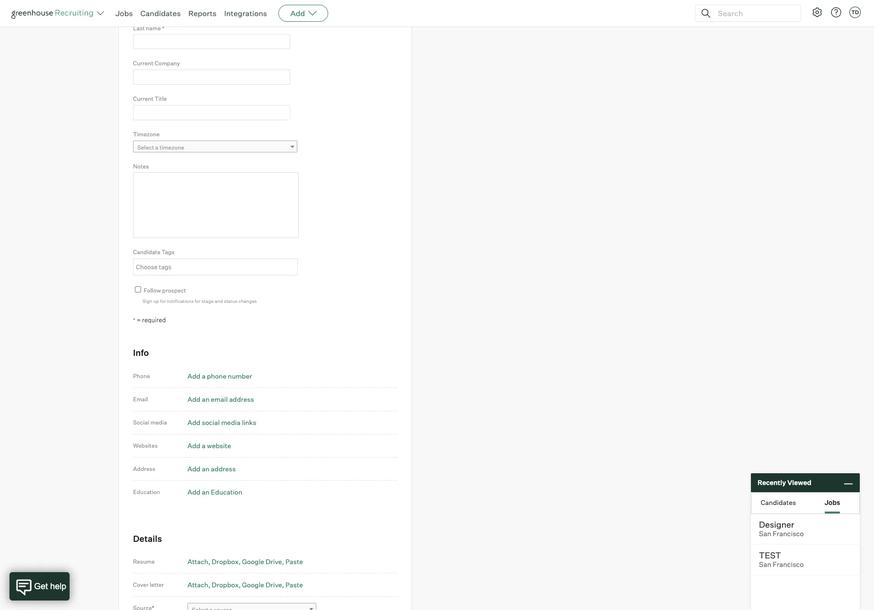 Task type: locate. For each thing, give the bounding box(es) containing it.
1 vertical spatial attach
[[188, 582, 208, 590]]

google drive link for cover letter
[[242, 582, 284, 590]]

phone
[[207, 372, 227, 380]]

for right up
[[160, 299, 166, 304]]

1 vertical spatial dropbox link
[[212, 582, 241, 590]]

cover letter
[[133, 582, 164, 589]]

sign
[[143, 299, 153, 304]]

2 francisco from the top
[[773, 561, 805, 570]]

reports
[[188, 9, 217, 18]]

drive for resume
[[266, 558, 282, 566]]

a
[[155, 144, 159, 151], [202, 372, 206, 380], [202, 442, 206, 450]]

san for designer
[[760, 530, 772, 539]]

2 drive from the top
[[266, 582, 282, 590]]

add button
[[279, 5, 328, 22]]

email
[[133, 396, 148, 403]]

select
[[137, 144, 154, 151]]

dropbox link for cover letter
[[212, 582, 241, 590]]

attach link for resume
[[188, 558, 211, 566]]

an for education
[[202, 489, 210, 497]]

attach
[[188, 558, 208, 566], [188, 582, 208, 590]]

0 vertical spatial dropbox link
[[212, 558, 241, 566]]

jobs
[[116, 9, 133, 18], [825, 499, 841, 507]]

2 attach from the top
[[188, 582, 208, 590]]

None text field
[[133, 0, 290, 14], [134, 260, 295, 275], [133, 0, 290, 14], [134, 260, 295, 275]]

1 vertical spatial francisco
[[773, 561, 805, 570]]

san up the test on the bottom right
[[760, 530, 772, 539]]

1 vertical spatial san
[[760, 561, 772, 570]]

0 vertical spatial current
[[133, 60, 153, 67]]

2 paste from the top
[[286, 582, 303, 590]]

attach dropbox google drive paste
[[188, 558, 303, 566], [188, 582, 303, 590]]

francisco up test san francisco
[[773, 530, 805, 539]]

1 attach dropbox google drive paste from the top
[[188, 558, 303, 566]]

1 google drive link from the top
[[242, 558, 284, 566]]

address
[[229, 396, 254, 404], [211, 465, 236, 473]]

an down add a website link
[[202, 465, 210, 473]]

None text field
[[133, 34, 290, 50], [133, 70, 290, 85], [133, 105, 290, 120], [133, 34, 290, 50], [133, 70, 290, 85], [133, 105, 290, 120]]

dropbox
[[212, 558, 239, 566], [212, 582, 239, 590]]

follow
[[144, 287, 161, 294]]

0 horizontal spatial for
[[160, 299, 166, 304]]

number
[[228, 372, 252, 380]]

sign up for notifications for stage and status changes
[[143, 299, 257, 304]]

candidates link
[[141, 9, 181, 18]]

an
[[202, 396, 210, 404], [202, 465, 210, 473], [202, 489, 210, 497]]

media right social
[[151, 419, 167, 426]]

current for current company
[[133, 60, 153, 67]]

1 vertical spatial paste link
[[286, 582, 303, 590]]

name
[[146, 24, 161, 32]]

1 current from the top
[[133, 60, 153, 67]]

google for resume
[[242, 558, 264, 566]]

1 vertical spatial *
[[133, 317, 135, 324]]

san down the designer san francisco
[[760, 561, 772, 570]]

* inside * = required
[[133, 317, 135, 324]]

1 horizontal spatial jobs
[[825, 499, 841, 507]]

address down website
[[211, 465, 236, 473]]

1 horizontal spatial education
[[211, 489, 243, 497]]

drive
[[266, 558, 282, 566], [266, 582, 282, 590]]

francisco inside the designer san francisco
[[773, 530, 805, 539]]

current for current title
[[133, 95, 153, 103]]

education down add an address link
[[211, 489, 243, 497]]

last
[[133, 24, 145, 32]]

=
[[137, 316, 141, 324]]

current
[[133, 60, 153, 67], [133, 95, 153, 103]]

0 horizontal spatial candidates
[[141, 9, 181, 18]]

for left stage
[[195, 299, 201, 304]]

0 vertical spatial jobs
[[116, 9, 133, 18]]

2 vertical spatial an
[[202, 489, 210, 497]]

1 attach link from the top
[[188, 558, 211, 566]]

candidates down recently viewed
[[761, 499, 797, 507]]

1 vertical spatial a
[[202, 372, 206, 380]]

francisco inside test san francisco
[[773, 561, 805, 570]]

google
[[242, 558, 264, 566], [242, 582, 264, 590]]

an down add an address link
[[202, 489, 210, 497]]

1 paste from the top
[[286, 558, 303, 566]]

paste for resume
[[286, 558, 303, 566]]

1 san from the top
[[760, 530, 772, 539]]

candidates
[[141, 9, 181, 18], [761, 499, 797, 507]]

0 vertical spatial google drive link
[[242, 558, 284, 566]]

Follow prospect checkbox
[[135, 287, 141, 293]]

0 vertical spatial francisco
[[773, 530, 805, 539]]

san inside the designer san francisco
[[760, 530, 772, 539]]

1 francisco from the top
[[773, 530, 805, 539]]

1 vertical spatial an
[[202, 465, 210, 473]]

2 san from the top
[[760, 561, 772, 570]]

last name *
[[133, 24, 165, 32]]

paste for cover letter
[[286, 582, 303, 590]]

status
[[224, 299, 238, 304]]

media
[[221, 419, 241, 427], [151, 419, 167, 426]]

current left company
[[133, 60, 153, 67]]

attach link
[[188, 558, 211, 566], [188, 582, 211, 590]]

2 attach dropbox google drive paste from the top
[[188, 582, 303, 590]]

a right select
[[155, 144, 159, 151]]

1 vertical spatial candidates
[[761, 499, 797, 507]]

2 current from the top
[[133, 95, 153, 103]]

google drive link for resume
[[242, 558, 284, 566]]

select a timezone link
[[133, 141, 298, 154]]

0 vertical spatial paste
[[286, 558, 303, 566]]

for
[[160, 299, 166, 304], [195, 299, 201, 304]]

2 google from the top
[[242, 582, 264, 590]]

configure image
[[812, 7, 824, 18]]

1 google from the top
[[242, 558, 264, 566]]

1 horizontal spatial candidates
[[761, 499, 797, 507]]

0 vertical spatial dropbox
[[212, 558, 239, 566]]

info
[[133, 348, 149, 358]]

1 an from the top
[[202, 396, 210, 404]]

2 dropbox from the top
[[212, 582, 239, 590]]

0 vertical spatial paste link
[[286, 558, 303, 566]]

2 google drive link from the top
[[242, 582, 284, 590]]

a for phone
[[202, 372, 206, 380]]

add an address
[[188, 465, 236, 473]]

0 horizontal spatial *
[[133, 317, 135, 324]]

test san francisco
[[760, 551, 805, 570]]

social
[[133, 419, 149, 426]]

1 attach from the top
[[188, 558, 208, 566]]

notifications
[[167, 299, 194, 304]]

1 for from the left
[[160, 299, 166, 304]]

san
[[760, 530, 772, 539], [760, 561, 772, 570]]

a left phone
[[202, 372, 206, 380]]

2 an from the top
[[202, 465, 210, 473]]

1 vertical spatial drive
[[266, 582, 282, 590]]

attach dropbox google drive paste for cover letter
[[188, 582, 303, 590]]

required
[[142, 316, 166, 324]]

*
[[162, 24, 165, 32], [133, 317, 135, 324]]

td button
[[850, 7, 862, 18]]

candidate
[[133, 249, 160, 256]]

* left =
[[133, 317, 135, 324]]

add social media links
[[188, 419, 257, 427]]

francisco for designer
[[773, 530, 805, 539]]

paste link
[[286, 558, 303, 566], [286, 582, 303, 590]]

0 vertical spatial a
[[155, 144, 159, 151]]

td
[[852, 9, 860, 16]]

add inside add popup button
[[291, 9, 305, 18]]

0 vertical spatial google
[[242, 558, 264, 566]]

attach dropbox google drive paste for resume
[[188, 558, 303, 566]]

tab list
[[752, 493, 860, 514]]

1 vertical spatial current
[[133, 95, 153, 103]]

add for add a phone number
[[188, 372, 201, 380]]

education down 'address'
[[133, 489, 160, 496]]

0 vertical spatial *
[[162, 24, 165, 32]]

2 vertical spatial a
[[202, 442, 206, 450]]

dropbox link
[[212, 558, 241, 566], [212, 582, 241, 590]]

an left email in the left of the page
[[202, 396, 210, 404]]

add a phone number link
[[188, 372, 252, 380]]

0 vertical spatial san
[[760, 530, 772, 539]]

google drive link
[[242, 558, 284, 566], [242, 582, 284, 590]]

2 paste link from the top
[[286, 582, 303, 590]]

notes
[[133, 163, 149, 170]]

websites
[[133, 443, 158, 450]]

media left "links"
[[221, 419, 241, 427]]

a left website
[[202, 442, 206, 450]]

google for cover letter
[[242, 582, 264, 590]]

0 vertical spatial attach dropbox google drive paste
[[188, 558, 303, 566]]

0 vertical spatial drive
[[266, 558, 282, 566]]

1 paste link from the top
[[286, 558, 303, 566]]

phone
[[133, 373, 150, 380]]

add for add an education
[[188, 489, 201, 497]]

1 dropbox link from the top
[[212, 558, 241, 566]]

drive for cover letter
[[266, 582, 282, 590]]

0 vertical spatial an
[[202, 396, 210, 404]]

address right email in the left of the page
[[229, 396, 254, 404]]

2 attach link from the top
[[188, 582, 211, 590]]

0 vertical spatial candidates
[[141, 9, 181, 18]]

0 vertical spatial attach link
[[188, 558, 211, 566]]

1 vertical spatial google
[[242, 582, 264, 590]]

2 dropbox link from the top
[[212, 582, 241, 590]]

education
[[211, 489, 243, 497], [133, 489, 160, 496]]

current left title
[[133, 95, 153, 103]]

stage
[[202, 299, 214, 304]]

attach for resume
[[188, 558, 208, 566]]

3 an from the top
[[202, 489, 210, 497]]

0 horizontal spatial media
[[151, 419, 167, 426]]

dropbox for cover letter
[[212, 582, 239, 590]]

1 vertical spatial attach link
[[188, 582, 211, 590]]

up
[[154, 299, 159, 304]]

1 vertical spatial google drive link
[[242, 582, 284, 590]]

website
[[207, 442, 231, 450]]

1 dropbox from the top
[[212, 558, 239, 566]]

jobs link
[[116, 9, 133, 18]]

1 vertical spatial attach dropbox google drive paste
[[188, 582, 303, 590]]

francisco down the designer san francisco
[[773, 561, 805, 570]]

company
[[155, 60, 180, 67]]

1 vertical spatial dropbox
[[212, 582, 239, 590]]

social
[[202, 419, 220, 427]]

0 horizontal spatial jobs
[[116, 9, 133, 18]]

1 horizontal spatial for
[[195, 299, 201, 304]]

* right name on the top of the page
[[162, 24, 165, 32]]

1 drive from the top
[[266, 558, 282, 566]]

francisco
[[773, 530, 805, 539], [773, 561, 805, 570]]

Notes text field
[[133, 173, 299, 238]]

1 horizontal spatial *
[[162, 24, 165, 32]]

0 vertical spatial attach
[[188, 558, 208, 566]]

candidates up name on the top of the page
[[141, 9, 181, 18]]

viewed
[[788, 479, 812, 487]]

add
[[291, 9, 305, 18], [188, 372, 201, 380], [188, 396, 201, 404], [188, 419, 201, 427], [188, 442, 201, 450], [188, 465, 201, 473], [188, 489, 201, 497]]

1 vertical spatial paste
[[286, 582, 303, 590]]

designer san francisco
[[760, 520, 805, 539]]

paste
[[286, 558, 303, 566], [286, 582, 303, 590]]

san inside test san francisco
[[760, 561, 772, 570]]



Task type: describe. For each thing, give the bounding box(es) containing it.
an for email
[[202, 396, 210, 404]]

links
[[242, 419, 257, 427]]

add a website link
[[188, 442, 231, 450]]

timezone
[[133, 131, 160, 138]]

Search text field
[[716, 6, 793, 20]]

attach for cover letter
[[188, 582, 208, 590]]

dropbox link for resume
[[212, 558, 241, 566]]

a for timezone
[[155, 144, 159, 151]]

current company
[[133, 60, 180, 67]]

1 vertical spatial jobs
[[825, 499, 841, 507]]

integrations
[[224, 9, 267, 18]]

add an email address
[[188, 396, 254, 404]]

2 for from the left
[[195, 299, 201, 304]]

reports link
[[188, 9, 217, 18]]

* = required
[[133, 316, 166, 324]]

details
[[133, 534, 162, 544]]

0 horizontal spatial education
[[133, 489, 160, 496]]

timezone
[[160, 144, 184, 151]]

add an email address link
[[188, 396, 254, 404]]

attach link for cover letter
[[188, 582, 211, 590]]

add social media links link
[[188, 419, 257, 427]]

greenhouse recruiting image
[[11, 8, 97, 19]]

tags
[[162, 249, 175, 256]]

recently
[[758, 479, 787, 487]]

tab list containing candidates
[[752, 493, 860, 514]]

add for add social media links
[[188, 419, 201, 427]]

add for add an address
[[188, 465, 201, 473]]

paste link for resume
[[286, 558, 303, 566]]

paste link for cover letter
[[286, 582, 303, 590]]

1 vertical spatial address
[[211, 465, 236, 473]]

social media
[[133, 419, 167, 426]]

francisco for test
[[773, 561, 805, 570]]

candidate tags
[[133, 249, 175, 256]]

select a timezone
[[137, 144, 184, 151]]

current title
[[133, 95, 167, 103]]

resume
[[133, 559, 155, 566]]

prospect
[[162, 287, 186, 294]]

add for add an email address
[[188, 396, 201, 404]]

integrations link
[[224, 9, 267, 18]]

and
[[215, 299, 223, 304]]

a for website
[[202, 442, 206, 450]]

0 vertical spatial address
[[229, 396, 254, 404]]

add a website
[[188, 442, 231, 450]]

san for test
[[760, 561, 772, 570]]

dropbox for resume
[[212, 558, 239, 566]]

designer
[[760, 520, 795, 530]]

title
[[155, 95, 167, 103]]

1 horizontal spatial media
[[221, 419, 241, 427]]

test
[[760, 551, 782, 561]]

an for address
[[202, 465, 210, 473]]

email
[[211, 396, 228, 404]]

follow prospect
[[144, 287, 186, 294]]

add an education link
[[188, 489, 243, 497]]

recently viewed
[[758, 479, 812, 487]]

add for add
[[291, 9, 305, 18]]

add an address link
[[188, 465, 236, 473]]

add an education
[[188, 489, 243, 497]]

cover
[[133, 582, 149, 589]]

td button
[[848, 5, 863, 20]]

address
[[133, 466, 155, 473]]

changes
[[239, 299, 257, 304]]

add for add a website
[[188, 442, 201, 450]]

letter
[[150, 582, 164, 589]]

add a phone number
[[188, 372, 252, 380]]



Task type: vqa. For each thing, say whether or not it's contained in the screenshot.
table containing Total
no



